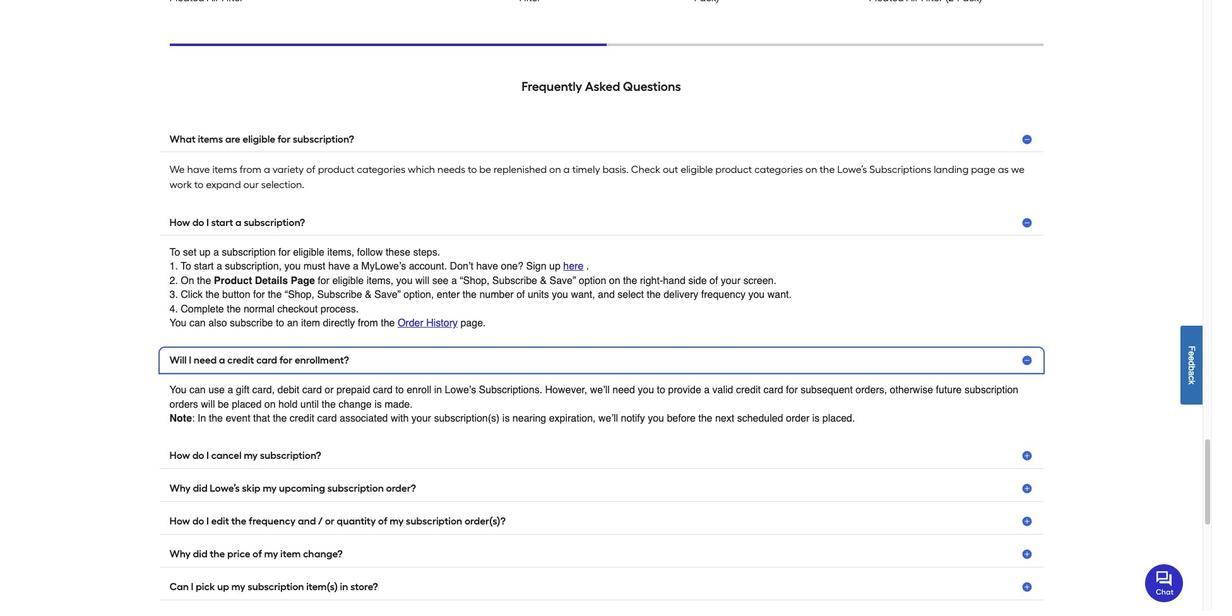 Task type: describe. For each thing, give the bounding box(es) containing it.
did for lowe's
[[193, 483, 208, 495]]

timely
[[572, 164, 600, 176]]

subscription inside 'can i pick up my subscription item(s) in store?' button
[[248, 581, 304, 593]]

our
[[243, 179, 259, 191]]

next
[[716, 413, 735, 425]]

subscriptions
[[870, 164, 932, 176]]

a down follow
[[353, 261, 359, 273]]

start inside how do i start a subscription? button
[[211, 216, 233, 228]]

a left timely
[[564, 164, 570, 176]]

debit
[[278, 385, 300, 396]]

you up option,
[[396, 275, 413, 287]]

.
[[587, 261, 589, 273]]

why for why did the price of my item change?
[[170, 548, 191, 560]]

a left valid
[[704, 385, 710, 396]]

order history link
[[398, 318, 458, 329]]

need inside you can use a gift card, debit card or prepaid card to enroll in lowe's subscriptions. however, we'll need you to provide a valid credit card for subsequent orders, otherwise future subscription orders will be placed on hold until the change is made. note : in the event that the credit card associated with your subscription(s) is nearing expiration, we'll notify you before the next scheduled order is placed.
[[613, 385, 635, 396]]

2 horizontal spatial up
[[550, 261, 561, 273]]

subscription? for how do i start a subscription?
[[244, 216, 305, 228]]

an
[[287, 318, 298, 329]]

credit inside button
[[227, 354, 254, 366]]

will inside to set up a subscription for eligible items, follow these steps. 1. to start a subscription, you must have a mylowe's account. don't have one? sign up here . 2. on the product details page for eligible items, you will see a "shop, subscribe & save" option on the right-hand side of your screen. 3. click the button for the "shop, subscribe & save" option, enter the number of units you want, and select the delivery frequency you want. 4. complete the normal checkout process. you can also subscribe to an item directly from the order history page.
[[416, 275, 430, 287]]

how for how do i edit the frequency and / or quantity of my subscription order(s)?
[[170, 515, 190, 527]]

want.
[[768, 289, 792, 301]]

option,
[[404, 289, 434, 301]]

item inside to set up a subscription for eligible items, follow these steps. 1. to start a subscription, you must have a mylowe's account. don't have one? sign up here . 2. on the product details page for eligible items, you will see a "shop, subscribe & save" option on the right-hand side of your screen. 3. click the button for the "shop, subscribe & save" option, enter the number of units you want, and select the delivery frequency you want. 4. complete the normal checkout process. you can also subscribe to an item directly from the order history page.
[[301, 318, 320, 329]]

subscription inside to set up a subscription for eligible items, follow these steps. 1. to start a subscription, you must have a mylowe's account. don't have one? sign up here . 2. on the product details page for eligible items, you will see a "shop, subscribe & save" option on the right-hand side of your screen. 3. click the button for the "shop, subscribe & save" option, enter the number of units you want, and select the delivery frequency you want. 4. complete the normal checkout process. you can also subscribe to an item directly from the order history page.
[[222, 247, 276, 258]]

can i pick up my subscription item(s) in store?
[[170, 581, 378, 593]]

otherwise
[[890, 385, 934, 396]]

gift
[[236, 385, 250, 396]]

you down screen.
[[749, 289, 765, 301]]

we
[[170, 164, 185, 176]]

how do i edit the frequency and / or quantity of my subscription order(s)? button
[[159, 509, 1044, 535]]

need inside will i need a credit card for enrollment? button
[[194, 354, 217, 366]]

eligible inside the we have items from a variety of product categories which needs to be replenished on a timely basis. check out eligible product categories on the lowe's subscriptions landing page as we work to expand our selection.
[[681, 164, 713, 176]]

1 categories from the left
[[357, 164, 406, 176]]

do for cancel
[[192, 450, 204, 462]]

with
[[391, 413, 409, 425]]

as
[[998, 164, 1009, 176]]

basis.
[[603, 164, 629, 176]]

2 categories from the left
[[755, 164, 803, 176]]

how for how do i cancel my subscription?
[[170, 450, 190, 462]]

of inside how do i edit the frequency and / or quantity of my subscription order(s)? button
[[378, 515, 388, 527]]

your inside to set up a subscription for eligible items, follow these steps. 1. to start a subscription, you must have a mylowe's account. don't have one? sign up here . 2. on the product details page for eligible items, you will see a "shop, subscribe & save" option on the right-hand side of your screen. 3. click the button for the "shop, subscribe & save" option, enter the number of units you want, and select the delivery frequency you want. 4. complete the normal checkout process. you can also subscribe to an item directly from the order history page.
[[721, 275, 741, 287]]

here
[[564, 261, 584, 273]]

subscriptions.
[[479, 385, 543, 396]]

landing
[[934, 164, 969, 176]]

of inside the we have items from a variety of product categories which needs to be replenished on a timely basis. check out eligible product categories on the lowe's subscriptions landing page as we work to expand our selection.
[[306, 164, 316, 176]]

3.
[[170, 289, 178, 301]]

subscribe
[[230, 318, 273, 329]]

/
[[318, 515, 323, 527]]

order
[[398, 318, 424, 329]]

the inside the we have items from a variety of product categories which needs to be replenished on a timely basis. check out eligible product categories on the lowe's subscriptions landing page as we work to expand our selection.
[[820, 164, 835, 176]]

page
[[972, 164, 996, 176]]

item inside "button"
[[280, 548, 301, 560]]

select
[[618, 289, 644, 301]]

selection.
[[261, 179, 304, 191]]

minus filled image for what items are eligible for subscription?
[[1021, 133, 1034, 146]]

plus filled image for how do i edit the frequency and / or quantity of my subscription order(s)?
[[1021, 515, 1034, 528]]

2 e from the top
[[1187, 356, 1198, 361]]

upcoming
[[279, 483, 325, 495]]

are
[[225, 133, 240, 145]]

prepaid
[[337, 385, 370, 396]]

change
[[339, 399, 372, 410]]

nearing
[[513, 413, 546, 425]]

in inside you can use a gift card, debit card or prepaid card to enroll in lowe's subscriptions. however, we'll need you to provide a valid credit card for subsequent orders, otherwise future subscription orders will be placed on hold until the change is made. note : in the event that the credit card associated with your subscription(s) is nearing expiration, we'll notify you before the next scheduled order is placed.
[[434, 385, 442, 396]]

0 vertical spatial up
[[199, 247, 211, 258]]

will
[[170, 354, 187, 366]]

skip
[[242, 483, 261, 495]]

product
[[214, 275, 252, 287]]

needs
[[438, 164, 466, 176]]

subscription inside how do i edit the frequency and / or quantity of my subscription order(s)? button
[[406, 515, 463, 527]]

card down 'until'
[[317, 413, 337, 425]]

i inside button
[[189, 354, 192, 366]]

we
[[1012, 164, 1025, 176]]

on inside to set up a subscription for eligible items, follow these steps. 1. to start a subscription, you must have a mylowe's account. don't have one? sign up here . 2. on the product details page for eligible items, you will see a "shop, subscribe & save" option on the right-hand side of your screen. 3. click the button for the "shop, subscribe & save" option, enter the number of units you want, and select the delivery frequency you want. 4. complete the normal checkout process. you can also subscribe to an item directly from the order history page.
[[609, 275, 621, 287]]

1 horizontal spatial have
[[328, 261, 350, 273]]

note
[[170, 413, 192, 425]]

plus filled image
[[1021, 450, 1034, 462]]

how do i cancel my subscription? button
[[159, 444, 1044, 469]]

:
[[192, 413, 195, 425]]

you up page on the left
[[285, 261, 301, 273]]

for inside you can use a gift card, debit card or prepaid card to enroll in lowe's subscriptions. however, we'll need you to provide a valid credit card for subsequent orders, otherwise future subscription orders will be placed on hold until the change is made. note : in the event that the credit card associated with your subscription(s) is nearing expiration, we'll notify you before the next scheduled order is placed.
[[786, 385, 798, 396]]

card inside will i need a credit card for enrollment? button
[[256, 354, 277, 366]]

subsequent
[[801, 385, 853, 396]]

why did the price of my item change?
[[170, 548, 343, 560]]

can inside to set up a subscription for eligible items, follow these steps. 1. to start a subscription, you must have a mylowe's account. don't have one? sign up here . 2. on the product details page for eligible items, you will see a "shop, subscribe & save" option on the right-hand side of your screen. 3. click the button for the "shop, subscribe & save" option, enter the number of units you want, and select the delivery frequency you want. 4. complete the normal checkout process. you can also subscribe to an item directly from the order history page.
[[189, 318, 206, 329]]

subscription,
[[225, 261, 282, 273]]

1 vertical spatial subscribe
[[317, 289, 362, 301]]

see
[[432, 275, 449, 287]]

i for edit
[[207, 515, 209, 527]]

must
[[304, 261, 326, 273]]

to right the work
[[194, 179, 204, 191]]

do for edit
[[192, 515, 204, 527]]

steps.
[[413, 247, 440, 258]]

1 vertical spatial items,
[[367, 275, 394, 287]]

we have items from a variety of product categories which needs to be replenished on a timely basis. check out eligible product categories on the lowe's subscriptions landing page as we work to expand our selection.
[[170, 164, 1025, 191]]

you up notify
[[638, 385, 654, 396]]

asked
[[585, 79, 621, 94]]

subscription inside why did lowe's skip my upcoming subscription order? button
[[327, 483, 384, 495]]

0 vertical spatial save"
[[550, 275, 576, 287]]

plus filled image for why did the price of my item change?
[[1021, 548, 1034, 561]]

valid
[[713, 385, 734, 396]]

of inside why did the price of my item change? "button"
[[253, 548, 262, 560]]

to set up a subscription for eligible items, follow these steps. 1. to start a subscription, you must have a mylowe's account. don't have one? sign up here . 2. on the product details page for eligible items, you will see a "shop, subscribe & save" option on the right-hand side of your screen. 3. click the button for the "shop, subscribe & save" option, enter the number of units you want, and select the delivery frequency you want. 4. complete the normal checkout process. you can also subscribe to an item directly from the order history page.
[[170, 247, 792, 329]]

one?
[[501, 261, 524, 273]]

on
[[181, 275, 194, 287]]

made.
[[385, 399, 413, 410]]

account.
[[409, 261, 447, 273]]

normal
[[244, 304, 275, 315]]

up inside 'can i pick up my subscription item(s) in store?' button
[[217, 581, 229, 593]]

orders,
[[856, 385, 887, 396]]

2 horizontal spatial is
[[813, 413, 820, 425]]

start inside to set up a subscription for eligible items, follow these steps. 1. to start a subscription, you must have a mylowe's account. don't have one? sign up here . 2. on the product details page for eligible items, you will see a "shop, subscribe & save" option on the right-hand side of your screen. 3. click the button for the "shop, subscribe & save" option, enter the number of units you want, and select the delivery frequency you want. 4. complete the normal checkout process. you can also subscribe to an item directly from the order history page.
[[194, 261, 214, 273]]

pick
[[196, 581, 215, 593]]

the inside button
[[231, 515, 247, 527]]

plus filled image for why did lowe's skip my upcoming subscription order?
[[1021, 483, 1034, 495]]

will i need a credit card for enrollment?
[[170, 354, 349, 366]]

questions
[[623, 79, 681, 94]]

0 horizontal spatial is
[[375, 399, 382, 410]]

frequency inside button
[[249, 515, 296, 527]]

lowe's inside you can use a gift card, debit card or prepaid card to enroll in lowe's subscriptions. however, we'll need you to provide a valid credit card for subsequent orders, otherwise future subscription orders will be placed on hold until the change is made. note : in the event that the credit card associated with your subscription(s) is nearing expiration, we'll notify you before the next scheduled order is placed.
[[445, 385, 476, 396]]

card up "made."
[[373, 385, 393, 396]]

to up "made."
[[396, 385, 404, 396]]

items inside what items are eligible for subscription? button
[[198, 133, 223, 145]]

change?
[[303, 548, 343, 560]]

sign
[[526, 261, 547, 273]]

0 vertical spatial we'll
[[590, 385, 610, 396]]

chat invite button image
[[1146, 564, 1184, 603]]

you can use a gift card, debit card or prepaid card to enroll in lowe's subscriptions. however, we'll need you to provide a valid credit card for subsequent orders, otherwise future subscription orders will be placed on hold until the change is made. note : in the event that the credit card associated with your subscription(s) is nearing expiration, we'll notify you before the next scheduled order is placed.
[[170, 385, 1019, 425]]

option
[[579, 275, 607, 287]]

f
[[1187, 346, 1198, 351]]

how do i start a subscription?
[[170, 216, 305, 228]]

don't
[[450, 261, 474, 273]]

quantity
[[337, 515, 376, 527]]

a inside button
[[219, 354, 225, 366]]

my down the order?
[[390, 515, 404, 527]]

of right side
[[710, 275, 718, 287]]

a right set
[[213, 247, 219, 258]]

mylowe's
[[362, 261, 406, 273]]

my for upcoming
[[263, 483, 277, 495]]

here link
[[564, 261, 584, 273]]

hold
[[279, 399, 298, 410]]

k
[[1187, 380, 1198, 385]]

minus filled image for how do i start a subscription?
[[1021, 216, 1034, 229]]

on inside you can use a gift card, debit card or prepaid card to enroll in lowe's subscriptions. however, we'll need you to provide a valid credit card for subsequent orders, otherwise future subscription orders will be placed on hold until the change is made. note : in the event that the credit card associated with your subscription(s) is nearing expiration, we'll notify you before the next scheduled order is placed.
[[265, 399, 276, 410]]

check
[[631, 164, 661, 176]]

to inside to set up a subscription for eligible items, follow these steps. 1. to start a subscription, you must have a mylowe's account. don't have one? sign up here . 2. on the product details page for eligible items, you will see a "shop, subscribe & save" option on the right-hand side of your screen. 3. click the button for the "shop, subscribe & save" option, enter the number of units you want, and select the delivery frequency you want. 4. complete the normal checkout process. you can also subscribe to an item directly from the order history page.
[[276, 318, 284, 329]]

can
[[170, 581, 189, 593]]

d
[[1187, 361, 1198, 366]]

or for /
[[325, 515, 335, 527]]

do for start
[[192, 216, 204, 228]]

number
[[480, 289, 514, 301]]

or for card
[[325, 385, 334, 396]]



Task type: vqa. For each thing, say whether or not it's contained in the screenshot.
the bottommost be
yes



Task type: locate. For each thing, give the bounding box(es) containing it.
up right set
[[199, 247, 211, 258]]

2 vertical spatial subscription?
[[260, 450, 321, 462]]

1 vertical spatial item
[[280, 548, 301, 560]]

minus filled image inside what items are eligible for subscription? button
[[1021, 133, 1034, 146]]

1 vertical spatial credit
[[736, 385, 761, 396]]

how inside button
[[170, 450, 190, 462]]

for up debit
[[280, 354, 293, 366]]

or inside you can use a gift card, debit card or prepaid card to enroll in lowe's subscriptions. however, we'll need you to provide a valid credit card for subsequent orders, otherwise future subscription orders will be placed on hold until the change is made. note : in the event that the credit card associated with your subscription(s) is nearing expiration, we'll notify you before the next scheduled order is placed.
[[325, 385, 334, 396]]

0 vertical spatial &
[[540, 275, 547, 287]]

i for start
[[207, 216, 209, 228]]

plus filled image inside 'can i pick up my subscription item(s) in store?' button
[[1021, 581, 1034, 594]]

you inside to set up a subscription for eligible items, follow these steps. 1. to start a subscription, you must have a mylowe's account. don't have one? sign up here . 2. on the product details page for eligible items, you will see a "shop, subscribe & save" option on the right-hand side of your screen. 3. click the button for the "shop, subscribe & save" option, enter the number of units you want, and select the delivery frequency you want. 4. complete the normal checkout process. you can also subscribe to an item directly from the order history page.
[[170, 318, 187, 329]]

0 vertical spatial do
[[192, 216, 204, 228]]

1 vertical spatial will
[[201, 399, 215, 410]]

i left pick
[[191, 581, 194, 593]]

order
[[786, 413, 810, 425]]

my inside "button"
[[264, 548, 278, 560]]

my inside button
[[263, 483, 277, 495]]

i left cancel
[[207, 450, 209, 462]]

1 how from the top
[[170, 216, 190, 228]]

1 vertical spatial frequency
[[249, 515, 296, 527]]

1 did from the top
[[193, 483, 208, 495]]

2 vertical spatial how
[[170, 515, 190, 527]]

item(s)
[[306, 581, 338, 593]]

for up variety on the top of the page
[[278, 133, 291, 145]]

1 product from the left
[[318, 164, 355, 176]]

complete
[[181, 304, 224, 315]]

plus filled image for can i pick up my subscription item(s) in store?
[[1021, 581, 1034, 594]]

1 vertical spatial &
[[365, 289, 372, 301]]

what items are eligible for subscription?
[[170, 133, 354, 145]]

1 vertical spatial or
[[325, 515, 335, 527]]

eligible right 'out'
[[681, 164, 713, 176]]

you
[[170, 318, 187, 329], [170, 385, 187, 396]]

set
[[183, 247, 197, 258]]

b
[[1187, 366, 1198, 371]]

order(s)?
[[465, 515, 506, 527]]

what items are eligible for subscription? button
[[159, 127, 1044, 152]]

from up our on the top of page
[[240, 164, 262, 176]]

credit down 'until'
[[290, 413, 315, 425]]

up right sign at the top left of the page
[[550, 261, 561, 273]]

for up details
[[279, 247, 290, 258]]

my for subscription
[[232, 581, 245, 593]]

0 horizontal spatial to
[[170, 247, 180, 258]]

0 horizontal spatial "shop,
[[285, 289, 315, 301]]

1 horizontal spatial to
[[181, 261, 191, 273]]

credit right valid
[[736, 385, 761, 396]]

we'll left notify
[[599, 413, 618, 425]]

1 horizontal spatial up
[[217, 581, 229, 593]]

for up order
[[786, 385, 798, 396]]

minus filled image
[[1021, 133, 1034, 146], [1021, 216, 1034, 229], [1021, 354, 1034, 367]]

2 horizontal spatial credit
[[736, 385, 761, 396]]

0 vertical spatial items
[[198, 133, 223, 145]]

save" down here link
[[550, 275, 576, 287]]

variety
[[273, 164, 304, 176]]

& up units
[[540, 275, 547, 287]]

or inside how do i edit the frequency and / or quantity of my subscription order(s)? button
[[325, 515, 335, 527]]

subscription
[[222, 247, 276, 258], [965, 385, 1019, 396], [327, 483, 384, 495], [406, 515, 463, 527], [248, 581, 304, 593]]

subscription? for what items are eligible for subscription?
[[293, 133, 354, 145]]

0 vertical spatial in
[[434, 385, 442, 396]]

and down option
[[598, 289, 615, 301]]

subscribe
[[493, 275, 537, 287], [317, 289, 362, 301]]

f e e d b a c k button
[[1181, 326, 1203, 405]]

need
[[194, 354, 217, 366], [613, 385, 635, 396]]

0 vertical spatial minus filled image
[[1021, 133, 1034, 146]]

1 horizontal spatial need
[[613, 385, 635, 396]]

my inside button
[[244, 450, 258, 462]]

0 horizontal spatial from
[[240, 164, 262, 176]]

lowe's inside button
[[210, 483, 240, 495]]

from right the directly
[[358, 318, 378, 329]]

0 horizontal spatial up
[[199, 247, 211, 258]]

what
[[170, 133, 196, 145]]

subscription down why did the price of my item change?
[[248, 581, 304, 593]]

you right notify
[[648, 413, 664, 425]]

expand
[[206, 179, 241, 191]]

items left the are
[[198, 133, 223, 145]]

0 horizontal spatial be
[[218, 399, 229, 410]]

2 how from the top
[[170, 450, 190, 462]]

1.
[[170, 261, 178, 273]]

of right quantity
[[378, 515, 388, 527]]

0 vertical spatial item
[[301, 318, 320, 329]]

card up 'until'
[[302, 385, 322, 396]]

item right an
[[301, 318, 320, 329]]

lowe's left subscriptions
[[838, 164, 867, 176]]

to left an
[[276, 318, 284, 329]]

my right the price
[[264, 548, 278, 560]]

0 vertical spatial lowe's
[[838, 164, 867, 176]]

subscription right 'future'
[[965, 385, 1019, 396]]

1 horizontal spatial be
[[480, 164, 491, 176]]

do left edit
[[192, 515, 204, 527]]

0 horizontal spatial subscribe
[[317, 289, 362, 301]]

did left skip
[[193, 483, 208, 495]]

need right will
[[194, 354, 217, 366]]

is up the associated on the left bottom of the page
[[375, 399, 382, 410]]

associated
[[340, 413, 388, 425]]

i left edit
[[207, 515, 209, 527]]

start down set
[[194, 261, 214, 273]]

1 vertical spatial can
[[189, 385, 206, 396]]

do inside the how do i cancel my subscription? button
[[192, 450, 204, 462]]

0 vertical spatial will
[[416, 275, 430, 287]]

0 vertical spatial from
[[240, 164, 262, 176]]

2 product from the left
[[716, 164, 752, 176]]

0 horizontal spatial will
[[201, 399, 215, 410]]

do inside how do i start a subscription? button
[[192, 216, 204, 228]]

to right 1.
[[181, 261, 191, 273]]

delivery
[[664, 289, 699, 301]]

why inside button
[[170, 483, 191, 495]]

lowe's up subscription(s)
[[445, 385, 476, 396]]

subscription? up why did lowe's skip my upcoming subscription order?
[[260, 450, 321, 462]]

however,
[[545, 385, 588, 396]]

how do i edit the frequency and / or quantity of my subscription order(s)?
[[170, 515, 506, 527]]

subscription(s)
[[434, 413, 500, 425]]

before
[[667, 413, 696, 425]]

3 plus filled image from the top
[[1021, 548, 1034, 561]]

1 vertical spatial start
[[194, 261, 214, 273]]

your inside you can use a gift card, debit card or prepaid card to enroll in lowe's subscriptions. however, we'll need you to provide a valid credit card for subsequent orders, otherwise future subscription orders will be placed on hold until the change is made. note : in the event that the credit card associated with your subscription(s) is nearing expiration, we'll notify you before the next scheduled order is placed.
[[412, 413, 431, 425]]

3 how from the top
[[170, 515, 190, 527]]

1 horizontal spatial will
[[416, 275, 430, 287]]

1 horizontal spatial product
[[716, 164, 752, 176]]

2 do from the top
[[192, 450, 204, 462]]

my down the price
[[232, 581, 245, 593]]

1 horizontal spatial is
[[503, 413, 510, 425]]

0 horizontal spatial in
[[340, 581, 348, 593]]

1 horizontal spatial in
[[434, 385, 442, 396]]

4 plus filled image from the top
[[1021, 581, 1034, 594]]

you inside you can use a gift card, debit card or prepaid card to enroll in lowe's subscriptions. however, we'll need you to provide a valid credit card for subsequent orders, otherwise future subscription orders will be placed on hold until the change is made. note : in the event that the credit card associated with your subscription(s) is nearing expiration, we'll notify you before the next scheduled order is placed.
[[170, 385, 187, 396]]

0 vertical spatial why
[[170, 483, 191, 495]]

you right units
[[552, 289, 568, 301]]

how inside how do i start a subscription? button
[[170, 216, 190, 228]]

you down 4.
[[170, 318, 187, 329]]

did inside "button"
[[193, 548, 208, 560]]

1 horizontal spatial lowe's
[[445, 385, 476, 396]]

did for the
[[193, 548, 208, 560]]

minus filled image inside will i need a credit card for enrollment? button
[[1021, 354, 1034, 367]]

0 vertical spatial items,
[[327, 247, 354, 258]]

eligible inside button
[[243, 133, 276, 145]]

and inside button
[[298, 515, 316, 527]]

1 vertical spatial items
[[212, 164, 237, 176]]

page.
[[461, 318, 486, 329]]

1 horizontal spatial items,
[[367, 275, 394, 287]]

plus filled image
[[1021, 483, 1034, 495], [1021, 515, 1034, 528], [1021, 548, 1034, 561], [1021, 581, 1034, 594]]

start down the expand
[[211, 216, 233, 228]]

will up in
[[201, 399, 215, 410]]

have right must
[[328, 261, 350, 273]]

i down the expand
[[207, 216, 209, 228]]

a right see
[[452, 275, 457, 287]]

0 vertical spatial how
[[170, 216, 190, 228]]

0 horizontal spatial credit
[[227, 354, 254, 366]]

1 vertical spatial "shop,
[[285, 289, 315, 301]]

0 horizontal spatial items,
[[327, 247, 354, 258]]

and
[[598, 289, 615, 301], [298, 515, 316, 527]]

1 horizontal spatial save"
[[550, 275, 576, 287]]

how left edit
[[170, 515, 190, 527]]

2 vertical spatial up
[[217, 581, 229, 593]]

do inside how do i edit the frequency and / or quantity of my subscription order(s)? button
[[192, 515, 204, 527]]

1 do from the top
[[192, 216, 204, 228]]

cancel
[[211, 450, 242, 462]]

subscribe up process.
[[317, 289, 362, 301]]

1 can from the top
[[189, 318, 206, 329]]

work
[[170, 179, 192, 191]]

credit up gift
[[227, 354, 254, 366]]

your left screen.
[[721, 275, 741, 287]]

directly
[[323, 318, 355, 329]]

0 vertical spatial you
[[170, 318, 187, 329]]

need up notify
[[613, 385, 635, 396]]

1 vertical spatial in
[[340, 581, 348, 593]]

click
[[181, 289, 203, 301]]

or
[[325, 385, 334, 396], [325, 515, 335, 527]]

a up product
[[217, 261, 222, 273]]

plus filled image inside why did the price of my item change? "button"
[[1021, 548, 1034, 561]]

provide
[[668, 385, 702, 396]]

2 did from the top
[[193, 548, 208, 560]]

will up option,
[[416, 275, 430, 287]]

these
[[386, 247, 411, 258]]

in left the store?
[[340, 581, 348, 593]]

2 minus filled image from the top
[[1021, 216, 1034, 229]]

for inside button
[[280, 354, 293, 366]]

0 vertical spatial "shop,
[[460, 275, 490, 287]]

you
[[285, 261, 301, 273], [396, 275, 413, 287], [552, 289, 568, 301], [749, 289, 765, 301], [638, 385, 654, 396], [648, 413, 664, 425]]

enroll
[[407, 385, 432, 396]]

0 horizontal spatial lowe's
[[210, 483, 240, 495]]

2 vertical spatial lowe's
[[210, 483, 240, 495]]

1 horizontal spatial and
[[598, 289, 615, 301]]

until
[[300, 399, 319, 410]]

1 vertical spatial do
[[192, 450, 204, 462]]

is left nearing
[[503, 413, 510, 425]]

2 or from the top
[[325, 515, 335, 527]]

2 horizontal spatial have
[[476, 261, 498, 273]]

0 vertical spatial need
[[194, 354, 217, 366]]

0 vertical spatial be
[[480, 164, 491, 176]]

1 e from the top
[[1187, 351, 1198, 356]]

subscribe down one?
[[493, 275, 537, 287]]

of left units
[[517, 289, 525, 301]]

did inside button
[[193, 483, 208, 495]]

1 vertical spatial you
[[170, 385, 187, 396]]

1 minus filled image from the top
[[1021, 133, 1034, 146]]

how for how do i start a subscription?
[[170, 216, 190, 228]]

a
[[264, 164, 270, 176], [564, 164, 570, 176], [235, 216, 242, 228], [213, 247, 219, 258], [217, 261, 222, 273], [353, 261, 359, 273], [452, 275, 457, 287], [219, 354, 225, 366], [1187, 371, 1198, 376], [228, 385, 233, 396], [704, 385, 710, 396]]

how do i start a subscription? button
[[159, 210, 1044, 236]]

frequently asked questions
[[522, 79, 681, 94]]

of right the price
[[253, 548, 262, 560]]

placed
[[232, 399, 262, 410]]

can down complete
[[189, 318, 206, 329]]

is right order
[[813, 413, 820, 425]]

0 horizontal spatial save"
[[375, 289, 401, 301]]

items, down mylowe's
[[367, 275, 394, 287]]

to
[[468, 164, 477, 176], [194, 179, 204, 191], [276, 318, 284, 329], [396, 385, 404, 396], [657, 385, 666, 396]]

your right with
[[412, 413, 431, 425]]

3 do from the top
[[192, 515, 204, 527]]

2.
[[170, 275, 178, 287]]

be inside you can use a gift card, debit card or prepaid card to enroll in lowe's subscriptions. however, we'll need you to provide a valid credit card for subsequent orders, otherwise future subscription orders will be placed on hold until the change is made. note : in the event that the credit card associated with your subscription(s) is nearing expiration, we'll notify you before the next scheduled order is placed.
[[218, 399, 229, 410]]

credit
[[227, 354, 254, 366], [736, 385, 761, 396], [290, 413, 315, 425]]

1 horizontal spatial "shop,
[[460, 275, 490, 287]]

for inside button
[[278, 133, 291, 145]]

save" down mylowe's
[[375, 289, 401, 301]]

history
[[426, 318, 458, 329]]

to
[[170, 247, 180, 258], [181, 261, 191, 273]]

1 vertical spatial we'll
[[599, 413, 618, 425]]

0 vertical spatial subscription?
[[293, 133, 354, 145]]

1 horizontal spatial subscribe
[[493, 275, 537, 287]]

have
[[187, 164, 210, 176], [328, 261, 350, 273], [476, 261, 498, 273]]

1 vertical spatial need
[[613, 385, 635, 396]]

event
[[226, 413, 250, 425]]

1 or from the top
[[325, 385, 334, 396]]

my
[[244, 450, 258, 462], [263, 483, 277, 495], [390, 515, 404, 527], [264, 548, 278, 560], [232, 581, 245, 593]]

0 horizontal spatial have
[[187, 164, 210, 176]]

eligible up must
[[293, 247, 325, 258]]

2 horizontal spatial lowe's
[[838, 164, 867, 176]]

1 vertical spatial how
[[170, 450, 190, 462]]

1 you from the top
[[170, 318, 187, 329]]

0 vertical spatial subscribe
[[493, 275, 537, 287]]

2 plus filled image from the top
[[1021, 515, 1034, 528]]

subscription? down the selection.
[[244, 216, 305, 228]]

minus filled image for will i need a credit card for enrollment?
[[1021, 354, 1034, 367]]

or left the prepaid
[[325, 385, 334, 396]]

a inside button
[[1187, 371, 1198, 376]]

my for subscription?
[[244, 450, 258, 462]]

have left one?
[[476, 261, 498, 273]]

eligible up process.
[[332, 275, 364, 287]]

0 vertical spatial to
[[170, 247, 180, 258]]

to right needs
[[468, 164, 477, 176]]

plus filled image inside how do i edit the frequency and / or quantity of my subscription order(s)? button
[[1021, 515, 1034, 528]]

1 vertical spatial from
[[358, 318, 378, 329]]

0 vertical spatial credit
[[227, 354, 254, 366]]

will inside you can use a gift card, debit card or prepaid card to enroll in lowe's subscriptions. however, we'll need you to provide a valid credit card for subsequent orders, otherwise future subscription orders will be placed on hold until the change is made. note : in the event that the credit card associated with your subscription(s) is nearing expiration, we'll notify you before the next scheduled order is placed.
[[201, 399, 215, 410]]

you up orders
[[170, 385, 187, 396]]

my right skip
[[263, 483, 277, 495]]

items inside the we have items from a variety of product categories which needs to be replenished on a timely basis. check out eligible product categories on the lowe's subscriptions landing page as we work to expand our selection.
[[212, 164, 237, 176]]

be down use
[[218, 399, 229, 410]]

2 why from the top
[[170, 548, 191, 560]]

of
[[306, 164, 316, 176], [710, 275, 718, 287], [517, 289, 525, 301], [378, 515, 388, 527], [253, 548, 262, 560]]

i for cancel
[[207, 450, 209, 462]]

can i pick up my subscription item(s) in store? button
[[159, 575, 1044, 600]]

0 vertical spatial can
[[189, 318, 206, 329]]

items, left follow
[[327, 247, 354, 258]]

&
[[540, 275, 547, 287], [365, 289, 372, 301]]

1 why from the top
[[170, 483, 191, 495]]

1 vertical spatial subscription?
[[244, 216, 305, 228]]

how up set
[[170, 216, 190, 228]]

in
[[198, 413, 206, 425]]

1 horizontal spatial categories
[[755, 164, 803, 176]]

1 plus filled image from the top
[[1021, 483, 1034, 495]]

have inside the we have items from a variety of product categories which needs to be replenished on a timely basis. check out eligible product categories on the lowe's subscriptions landing page as we work to expand our selection.
[[187, 164, 210, 176]]

1 vertical spatial up
[[550, 261, 561, 273]]

4.
[[170, 304, 178, 315]]

items up the expand
[[212, 164, 237, 176]]

minus filled image inside how do i start a subscription? button
[[1021, 216, 1034, 229]]

& down mylowe's
[[365, 289, 372, 301]]

to left provide
[[657, 385, 666, 396]]

2 vertical spatial credit
[[290, 413, 315, 425]]

be inside the we have items from a variety of product categories which needs to be replenished on a timely basis. check out eligible product categories on the lowe's subscriptions landing page as we work to expand our selection.
[[480, 164, 491, 176]]

side
[[689, 275, 707, 287]]

a left gift
[[228, 385, 233, 396]]

for down must
[[318, 275, 330, 287]]

subscription? inside button
[[293, 133, 354, 145]]

subscription inside you can use a gift card, debit card or prepaid card to enroll in lowe's subscriptions. however, we'll need you to provide a valid credit card for subsequent orders, otherwise future subscription orders will be placed on hold until the change is made. note : in the event that the credit card associated with your subscription(s) is nearing expiration, we'll notify you before the next scheduled order is placed.
[[965, 385, 1019, 396]]

from inside the we have items from a variety of product categories which needs to be replenished on a timely basis. check out eligible product categories on the lowe's subscriptions landing page as we work to expand our selection.
[[240, 164, 262, 176]]

want,
[[571, 289, 595, 301]]

frequency inside to set up a subscription for eligible items, follow these steps. 1. to start a subscription, you must have a mylowe's account. don't have one? sign up here . 2. on the product details page for eligible items, you will see a "shop, subscribe & save" option on the right-hand side of your screen. 3. click the button for the "shop, subscribe & save" option, enter the number of units you want, and select the delivery frequency you want. 4. complete the normal checkout process. you can also subscribe to an item directly from the order history page.
[[702, 289, 746, 301]]

product
[[318, 164, 355, 176], [716, 164, 752, 176]]

plus filled image inside why did lowe's skip my upcoming subscription order? button
[[1021, 483, 1034, 495]]

categories
[[357, 164, 406, 176], [755, 164, 803, 176]]

in inside button
[[340, 581, 348, 593]]

2 you from the top
[[170, 385, 187, 396]]

future
[[936, 385, 962, 396]]

1 vertical spatial lowe's
[[445, 385, 476, 396]]

from inside to set up a subscription for eligible items, follow these steps. 1. to start a subscription, you must have a mylowe's account. don't have one? sign up here . 2. on the product details page for eligible items, you will see a "shop, subscribe & save" option on the right-hand side of your screen. 3. click the button for the "shop, subscribe & save" option, enter the number of units you want, and select the delivery frequency you want. 4. complete the normal checkout process. you can also subscribe to an item directly from the order history page.
[[358, 318, 378, 329]]

0 horizontal spatial and
[[298, 515, 316, 527]]

and inside to set up a subscription for eligible items, follow these steps. 1. to start a subscription, you must have a mylowe's account. don't have one? sign up here . 2. on the product details page for eligible items, you will see a "shop, subscribe & save" option on the right-hand side of your screen. 3. click the button for the "shop, subscribe & save" option, enter the number of units you want, and select the delivery frequency you want. 4. complete the normal checkout process. you can also subscribe to an item directly from the order history page.
[[598, 289, 615, 301]]

1 horizontal spatial credit
[[290, 413, 315, 425]]

0 vertical spatial start
[[211, 216, 233, 228]]

1 vertical spatial minus filled image
[[1021, 216, 1034, 229]]

notify
[[621, 413, 645, 425]]

0 vertical spatial frequency
[[702, 289, 746, 301]]

0 horizontal spatial &
[[365, 289, 372, 301]]

0 horizontal spatial your
[[412, 413, 431, 425]]

up
[[199, 247, 211, 258], [550, 261, 561, 273], [217, 581, 229, 593]]

can inside you can use a gift card, debit card or prepaid card to enroll in lowe's subscriptions. however, we'll need you to provide a valid credit card for subsequent orders, otherwise future subscription orders will be placed on hold until the change is made. note : in the event that the credit card associated with your subscription(s) is nearing expiration, we'll notify you before the next scheduled order is placed.
[[189, 385, 206, 396]]

1 horizontal spatial your
[[721, 275, 741, 287]]

card up card,
[[256, 354, 277, 366]]

1 horizontal spatial &
[[540, 275, 547, 287]]

why inside "button"
[[170, 548, 191, 560]]

lowe's inside the we have items from a variety of product categories which needs to be replenished on a timely basis. check out eligible product categories on the lowe's subscriptions landing page as we work to expand our selection.
[[838, 164, 867, 176]]

e up d
[[1187, 351, 1198, 356]]

why did the price of my item change? button
[[159, 542, 1044, 568]]

"shop,
[[460, 275, 490, 287], [285, 289, 315, 301]]

0 horizontal spatial frequency
[[249, 515, 296, 527]]

placed.
[[823, 413, 855, 425]]

did
[[193, 483, 208, 495], [193, 548, 208, 560]]

subscription down the order?
[[406, 515, 463, 527]]

1 vertical spatial be
[[218, 399, 229, 410]]

0 horizontal spatial categories
[[357, 164, 406, 176]]

how inside how do i edit the frequency and / or quantity of my subscription order(s)? button
[[170, 515, 190, 527]]

in right enroll
[[434, 385, 442, 396]]

or right '/'
[[325, 515, 335, 527]]

screen.
[[744, 275, 777, 287]]

the
[[820, 164, 835, 176], [197, 275, 211, 287], [623, 275, 637, 287], [206, 289, 220, 301], [268, 289, 282, 301], [463, 289, 477, 301], [647, 289, 661, 301], [227, 304, 241, 315], [381, 318, 395, 329], [322, 399, 336, 410], [209, 413, 223, 425], [273, 413, 287, 425], [699, 413, 713, 425], [231, 515, 247, 527], [210, 548, 225, 560]]

a inside button
[[235, 216, 242, 228]]

card up scheduled in the right bottom of the page
[[764, 385, 784, 396]]

items,
[[327, 247, 354, 258], [367, 275, 394, 287]]

the inside "button"
[[210, 548, 225, 560]]

3 minus filled image from the top
[[1021, 354, 1034, 367]]

scheduled
[[737, 413, 784, 425]]

why for why did lowe's skip my upcoming subscription order?
[[170, 483, 191, 495]]

also
[[209, 318, 227, 329]]

frequency up why did the price of my item change?
[[249, 515, 296, 527]]

2 can from the top
[[189, 385, 206, 396]]

0 horizontal spatial product
[[318, 164, 355, 176]]

up right pick
[[217, 581, 229, 593]]

subscription? for how do i cancel my subscription?
[[260, 450, 321, 462]]

why did lowe's skip my upcoming subscription order?
[[170, 483, 416, 495]]

1 vertical spatial to
[[181, 261, 191, 273]]

a left variety on the top of the page
[[264, 164, 270, 176]]

we'll down will i need a credit card for enrollment? button
[[590, 385, 610, 396]]

a down the expand
[[235, 216, 242, 228]]

for up the normal in the left of the page
[[253, 289, 265, 301]]

how do i cancel my subscription?
[[170, 450, 321, 462]]

out
[[663, 164, 679, 176]]

subscription up quantity
[[327, 483, 384, 495]]

card
[[256, 354, 277, 366], [302, 385, 322, 396], [373, 385, 393, 396], [764, 385, 784, 396], [317, 413, 337, 425]]

1 vertical spatial save"
[[375, 289, 401, 301]]

1 horizontal spatial from
[[358, 318, 378, 329]]



